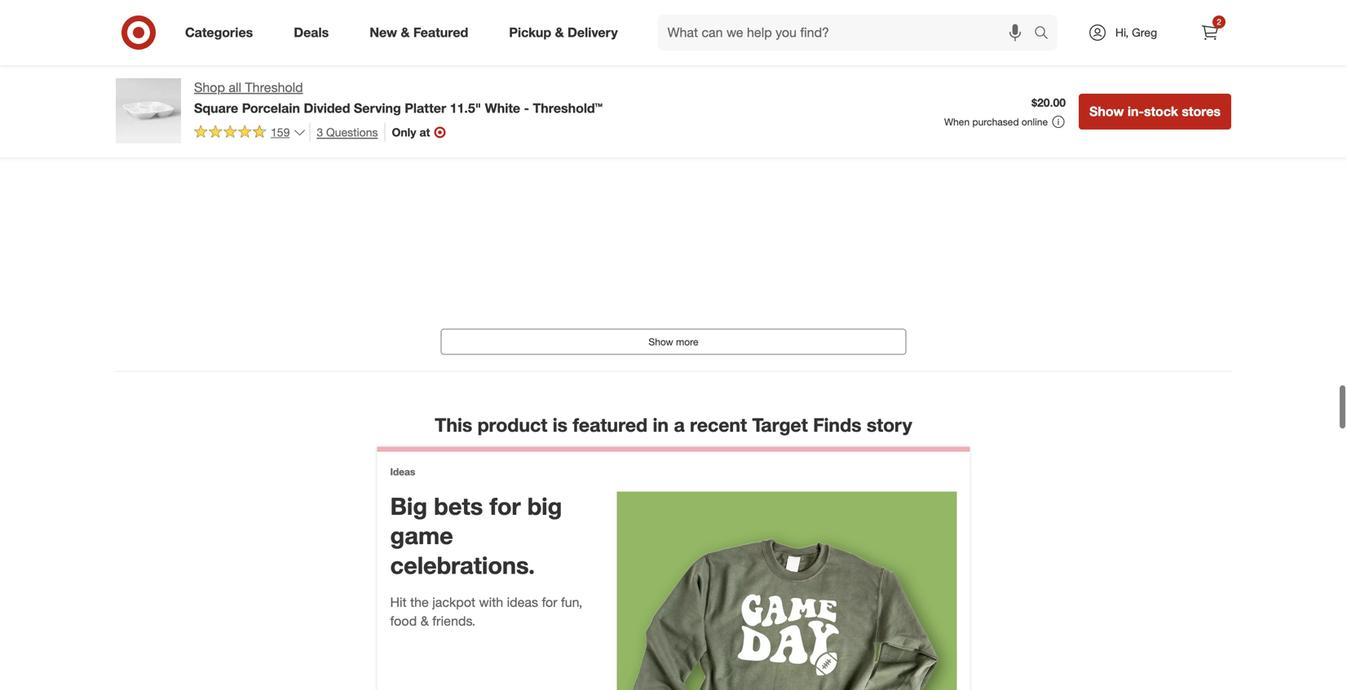 Task type: vqa. For each thing, say whether or not it's contained in the screenshot.
Divided
yes



Task type: describe. For each thing, give the bounding box(es) containing it.
deals link
[[280, 15, 349, 51]]

hi,
[[1116, 25, 1129, 40]]

image of square porcelain divided serving platter 11.5" white - threshold™ image
[[116, 78, 181, 144]]

$20.00
[[1032, 95, 1066, 110]]

What can we help you find? suggestions appear below search field
[[658, 15, 1038, 51]]

when
[[944, 116, 970, 128]]

search button
[[1027, 15, 1066, 54]]

big
[[390, 492, 427, 521]]

big
[[527, 492, 562, 521]]

& for pickup
[[555, 25, 564, 40]]

food
[[390, 614, 417, 630]]

only at
[[392, 125, 430, 139]]

new & featured
[[370, 25, 468, 40]]

featured
[[573, 414, 648, 437]]

finds
[[813, 414, 862, 437]]

show more
[[649, 336, 699, 348]]

this
[[435, 414, 472, 437]]

categories
[[185, 25, 253, 40]]

threshold™
[[533, 100, 603, 116]]

hit the jackpot with ideas for fun, food & friends.
[[390, 595, 582, 630]]

new
[[370, 25, 397, 40]]

shop all threshold square porcelain divided serving platter 11.5" white - threshold™
[[194, 80, 603, 116]]

hit
[[390, 595, 407, 611]]

the
[[410, 595, 429, 611]]

this product is featured in a recent target finds story
[[435, 414, 912, 437]]

new & featured link
[[356, 15, 489, 51]]

pickup
[[509, 25, 551, 40]]

ideas
[[507, 595, 538, 611]]

show more button
[[441, 329, 906, 355]]

show for show in-stock stores
[[1090, 103, 1124, 119]]

online
[[1022, 116, 1048, 128]]

white
[[485, 100, 520, 116]]

big bets for big game celebrations. image
[[617, 492, 957, 691]]

big bets for big game celebrations.
[[390, 492, 562, 580]]

more
[[676, 336, 699, 348]]

platter
[[405, 100, 446, 116]]

at
[[420, 125, 430, 139]]

all
[[229, 80, 241, 95]]

delivery
[[568, 25, 618, 40]]

show in-stock stores
[[1090, 103, 1221, 119]]

11.5"
[[450, 100, 481, 116]]

recent
[[690, 414, 747, 437]]

search
[[1027, 26, 1066, 42]]

purchased
[[972, 116, 1019, 128]]

& for new
[[401, 25, 410, 40]]

friends.
[[432, 614, 476, 630]]

3 questions link
[[309, 123, 378, 142]]



Task type: locate. For each thing, give the bounding box(es) containing it.
1 horizontal spatial show
[[1090, 103, 1124, 119]]

stores
[[1182, 103, 1221, 119]]

greg
[[1132, 25, 1157, 40]]

hi, greg
[[1116, 25, 1157, 40]]

-
[[524, 100, 529, 116]]

1 vertical spatial show
[[649, 336, 673, 348]]

& down the
[[421, 614, 429, 630]]

product
[[478, 414, 547, 437]]

porcelain
[[242, 100, 300, 116]]

pickup & delivery
[[509, 25, 618, 40]]

for
[[490, 492, 521, 521], [542, 595, 557, 611]]

shop
[[194, 80, 225, 95]]

0 vertical spatial for
[[490, 492, 521, 521]]

show for show more
[[649, 336, 673, 348]]

show left "in-"
[[1090, 103, 1124, 119]]

show left more
[[649, 336, 673, 348]]

fun,
[[561, 595, 582, 611]]

story
[[867, 414, 912, 437]]

questions
[[326, 125, 378, 139]]

for left big
[[490, 492, 521, 521]]

0 horizontal spatial &
[[401, 25, 410, 40]]

for inside big bets for big game celebrations.
[[490, 492, 521, 521]]

1 horizontal spatial for
[[542, 595, 557, 611]]

divided
[[304, 100, 350, 116]]

target
[[752, 414, 808, 437]]

& right pickup
[[555, 25, 564, 40]]

0 vertical spatial show
[[1090, 103, 1124, 119]]

deals
[[294, 25, 329, 40]]

featured
[[413, 25, 468, 40]]

a
[[674, 414, 685, 437]]

2
[[1217, 17, 1221, 27]]

159
[[271, 125, 290, 139]]

celebrations.
[[390, 551, 535, 580]]

2 link
[[1192, 15, 1228, 51]]

serving
[[354, 100, 401, 116]]

pickup & delivery link
[[495, 15, 638, 51]]

when purchased online
[[944, 116, 1048, 128]]

3
[[317, 125, 323, 139]]

1 horizontal spatial &
[[421, 614, 429, 630]]

& right new
[[401, 25, 410, 40]]

square
[[194, 100, 238, 116]]

& inside 'link'
[[401, 25, 410, 40]]

bets
[[434, 492, 483, 521]]

is
[[553, 414, 568, 437]]

0 horizontal spatial show
[[649, 336, 673, 348]]

stock
[[1144, 103, 1178, 119]]

threshold
[[245, 80, 303, 95]]

for left fun,
[[542, 595, 557, 611]]

for inside the hit the jackpot with ideas for fun, food & friends.
[[542, 595, 557, 611]]

show in-stock stores button
[[1079, 94, 1231, 130]]

159 link
[[194, 123, 306, 143]]

with
[[479, 595, 503, 611]]

show
[[1090, 103, 1124, 119], [649, 336, 673, 348]]

& inside the hit the jackpot with ideas for fun, food & friends.
[[421, 614, 429, 630]]

categories link
[[171, 15, 273, 51]]

game
[[390, 522, 453, 551]]

only
[[392, 125, 416, 139]]

0 horizontal spatial for
[[490, 492, 521, 521]]

jackpot
[[432, 595, 476, 611]]

ideas
[[390, 466, 415, 478]]

2 horizontal spatial &
[[555, 25, 564, 40]]

in-
[[1128, 103, 1144, 119]]

&
[[401, 25, 410, 40], [555, 25, 564, 40], [421, 614, 429, 630]]

in
[[653, 414, 669, 437]]

1 vertical spatial for
[[542, 595, 557, 611]]

3 questions
[[317, 125, 378, 139]]



